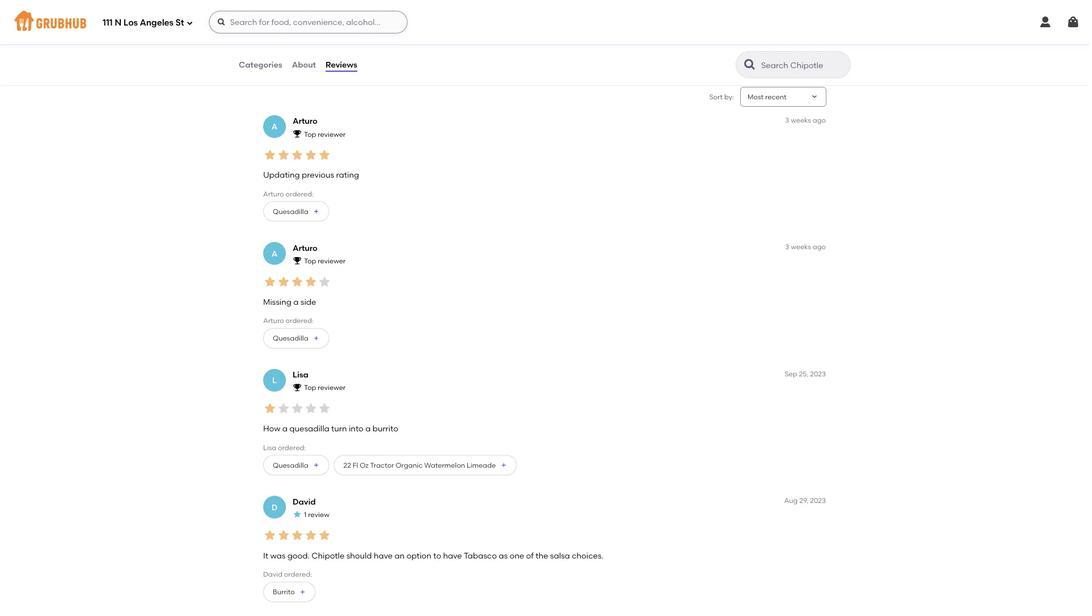 Task type: locate. For each thing, give the bounding box(es) containing it.
1 vertical spatial top reviewer
[[304, 257, 346, 265]]

80 good food
[[270, 24, 306, 44]]

1 vertical spatial quesadilla
[[273, 334, 309, 342]]

quesadilla button down missing a side
[[263, 328, 330, 349]]

chipotle
[[312, 551, 345, 560]]

burrito
[[273, 588, 295, 596]]

a
[[294, 297, 299, 307], [282, 424, 288, 433], [366, 424, 371, 433]]

food
[[290, 36, 306, 44]]

trophy icon image for missing
[[293, 256, 302, 265]]

2 quesadilla from the top
[[273, 334, 309, 342]]

into
[[349, 424, 364, 433]]

2 vertical spatial trophy icon image
[[293, 383, 302, 392]]

about button
[[292, 44, 317, 85]]

quesadilla button down lisa  ordered:
[[263, 455, 330, 475]]

quesadilla
[[290, 424, 330, 433]]

1 vertical spatial 2023
[[811, 496, 826, 505]]

top right l
[[304, 384, 316, 392]]

plus icon image right the burrito
[[300, 589, 306, 595]]

arturo up side
[[293, 243, 318, 253]]

sep
[[785, 370, 798, 378]]

david
[[293, 497, 316, 506], [263, 570, 283, 578]]

1 vertical spatial trophy icon image
[[293, 256, 302, 265]]

1 review
[[304, 510, 330, 519]]

svg image
[[1039, 15, 1053, 29], [1067, 15, 1081, 29]]

3 top from the top
[[304, 384, 316, 392]]

tabasco
[[464, 551, 497, 560]]

top reviewer up how a quesadilla turn into a burrito
[[304, 384, 346, 392]]

2 arturo ordered: from the top
[[263, 316, 314, 325]]

2 svg image from the left
[[1067, 15, 1081, 29]]

0 vertical spatial ago
[[813, 116, 826, 124]]

1 top from the top
[[304, 130, 316, 138]]

1 trophy icon image from the top
[[293, 129, 302, 138]]

lisa
[[293, 370, 309, 380], [263, 443, 276, 451]]

top reviewer for quesadilla
[[304, 384, 346, 392]]

los
[[124, 18, 138, 28]]

limeade
[[467, 461, 496, 469]]

quesadilla down lisa  ordered:
[[273, 461, 309, 469]]

quesadilla button
[[263, 201, 330, 222], [263, 328, 330, 349], [263, 455, 330, 475]]

plus icon image inside "22 fl oz tractor organic watermelon limeade" button
[[501, 462, 507, 469]]

2023 right '29,'
[[811, 496, 826, 505]]

0 vertical spatial 3
[[786, 116, 790, 124]]

have right to
[[443, 551, 462, 560]]

1 vertical spatial 3 weeks ago
[[786, 243, 826, 251]]

57 ratings
[[270, 3, 308, 13]]

0 vertical spatial david
[[293, 497, 316, 506]]

a for missing
[[294, 297, 299, 307]]

updating previous rating
[[263, 170, 359, 180]]

burrito button
[[263, 582, 316, 602]]

0 vertical spatial top
[[304, 130, 316, 138]]

quesadilla
[[273, 207, 309, 215], [273, 334, 309, 342], [273, 461, 309, 469]]

1 weeks from the top
[[791, 116, 812, 124]]

ago
[[813, 116, 826, 124], [813, 243, 826, 251]]

2 horizontal spatial a
[[366, 424, 371, 433]]

2 vertical spatial top reviewer
[[304, 384, 346, 392]]

top reviewer
[[304, 130, 346, 138], [304, 257, 346, 265], [304, 384, 346, 392]]

ordered: for missing
[[286, 316, 314, 325]]

2 trophy icon image from the top
[[293, 256, 302, 265]]

how a quesadilla turn into a burrito
[[263, 424, 399, 433]]

fl
[[353, 461, 358, 469]]

missing a side
[[263, 297, 316, 307]]

2 top reviewer from the top
[[304, 257, 346, 265]]

quesadilla down 'updating'
[[273, 207, 309, 215]]

plus icon image right the limeade
[[501, 462, 507, 469]]

quesadilla button down 'updating'
[[263, 201, 330, 222]]

weeks for updating previous rating
[[791, 116, 812, 124]]

order
[[378, 48, 395, 56]]

1 svg image from the left
[[1039, 15, 1053, 29]]

2 weeks from the top
[[791, 243, 812, 251]]

arturo ordered: down missing a side
[[263, 316, 314, 325]]

0 vertical spatial quesadilla button
[[263, 201, 330, 222]]

arturo ordered: for updating
[[263, 190, 314, 198]]

2 3 weeks ago from the top
[[786, 243, 826, 251]]

st
[[176, 18, 184, 28]]

1 quesadilla from the top
[[273, 207, 309, 215]]

plus icon image
[[313, 208, 320, 215], [313, 335, 320, 342], [313, 462, 320, 469], [501, 462, 507, 469], [300, 589, 306, 595]]

david for david
[[293, 497, 316, 506]]

most recent
[[748, 92, 787, 101]]

1 vertical spatial reviewer
[[318, 257, 346, 265]]

111
[[103, 18, 113, 28]]

2 ago from the top
[[813, 243, 826, 251]]

0 vertical spatial lisa
[[293, 370, 309, 380]]

lisa  ordered:
[[263, 443, 306, 451]]

1 vertical spatial a
[[272, 249, 278, 258]]

david up 1
[[293, 497, 316, 506]]

one
[[510, 551, 525, 560]]

arturo
[[293, 116, 318, 126], [263, 190, 284, 198], [293, 243, 318, 253], [263, 316, 284, 325]]

a for how
[[282, 424, 288, 433]]

3 weeks ago
[[786, 116, 826, 124], [786, 243, 826, 251]]

2 vertical spatial quesadilla button
[[263, 455, 330, 475]]

trophy icon image up missing a side
[[293, 256, 302, 265]]

top up updating previous rating
[[304, 130, 316, 138]]

2023 right 25,
[[811, 370, 826, 378]]

1 horizontal spatial have
[[443, 551, 462, 560]]

2 top from the top
[[304, 257, 316, 265]]

a
[[272, 122, 278, 131], [272, 249, 278, 258]]

star icon image
[[263, 148, 277, 162], [277, 148, 291, 162], [291, 148, 304, 162], [304, 148, 318, 162], [318, 148, 331, 162], [263, 275, 277, 288], [277, 275, 291, 288], [291, 275, 304, 288], [304, 275, 318, 288], [318, 275, 331, 288], [263, 402, 277, 415], [277, 402, 291, 415], [291, 402, 304, 415], [304, 402, 318, 415], [318, 402, 331, 415], [293, 510, 302, 519], [263, 529, 277, 542], [277, 529, 291, 542], [291, 529, 304, 542], [304, 529, 318, 542], [318, 529, 331, 542]]

plus icon image down previous
[[313, 208, 320, 215]]

1 horizontal spatial david
[[293, 497, 316, 506]]

1 ago from the top
[[813, 116, 826, 124]]

Search Chipotle search field
[[761, 60, 847, 70]]

on
[[324, 36, 334, 44]]

2 a from the top
[[272, 249, 278, 258]]

quesadilla button for a
[[263, 328, 330, 349]]

1 top reviewer from the top
[[304, 130, 346, 138]]

80
[[270, 24, 280, 33]]

3 weeks ago for updating previous rating
[[786, 116, 826, 124]]

svg image
[[217, 18, 226, 27], [186, 20, 193, 26]]

ordered: for it
[[284, 570, 312, 578]]

0 vertical spatial arturo ordered:
[[263, 190, 314, 198]]

ordered: for how
[[278, 443, 306, 451]]

weeks
[[791, 116, 812, 124], [791, 243, 812, 251]]

1 horizontal spatial svg image
[[1067, 15, 1081, 29]]

lisa right l
[[293, 370, 309, 380]]

trophy icon image right l
[[293, 383, 302, 392]]

plus icon image down side
[[313, 335, 320, 342]]

2 quesadilla button from the top
[[263, 328, 330, 349]]

top reviewer up previous
[[304, 130, 346, 138]]

1 quesadilla button from the top
[[263, 201, 330, 222]]

a up missing
[[272, 249, 278, 258]]

was
[[270, 551, 286, 560]]

1 have from the left
[[374, 551, 393, 560]]

ordered: down updating previous rating
[[286, 190, 314, 198]]

1 3 from the top
[[786, 116, 790, 124]]

ago for missing a side
[[813, 243, 826, 251]]

plus icon image inside burrito button
[[300, 589, 306, 595]]

top
[[304, 130, 316, 138], [304, 257, 316, 265], [304, 384, 316, 392]]

1 3 weeks ago from the top
[[786, 116, 826, 124]]

1 arturo ordered: from the top
[[263, 190, 314, 198]]

have left an
[[374, 551, 393, 560]]

22
[[344, 461, 351, 469]]

n
[[115, 18, 122, 28]]

1 vertical spatial top
[[304, 257, 316, 265]]

1 2023 from the top
[[811, 370, 826, 378]]

oz
[[360, 461, 369, 469]]

1 a from the top
[[272, 122, 278, 131]]

0 vertical spatial a
[[272, 122, 278, 131]]

it was good. chipotle should have an option to have tabasco as one of the salsa choices.
[[263, 551, 604, 560]]

arturo ordered: down 'updating'
[[263, 190, 314, 198]]

trophy icon image
[[293, 129, 302, 138], [293, 256, 302, 265], [293, 383, 302, 392]]

1 reviewer from the top
[[318, 130, 346, 138]]

plus icon image for side
[[313, 335, 320, 342]]

2 3 from the top
[[786, 243, 790, 251]]

2 reviewer from the top
[[318, 257, 346, 265]]

a right how on the bottom
[[282, 424, 288, 433]]

2023 for it was good. chipotle should have an option to have tabasco as one of the salsa choices.
[[811, 496, 826, 505]]

2 vertical spatial top
[[304, 384, 316, 392]]

quesadilla down missing a side
[[273, 334, 309, 342]]

0 horizontal spatial have
[[374, 551, 393, 560]]

1 vertical spatial ago
[[813, 243, 826, 251]]

0 vertical spatial 2023
[[811, 370, 826, 378]]

caret down icon image
[[811, 92, 820, 101]]

top up side
[[304, 257, 316, 265]]

0 horizontal spatial svg image
[[1039, 15, 1053, 29]]

watermelon
[[425, 461, 465, 469]]

1 vertical spatial 3
[[786, 243, 790, 251]]

arturo ordered:
[[263, 190, 314, 198], [263, 316, 314, 325]]

111 n los angeles st
[[103, 18, 184, 28]]

3 reviewer from the top
[[318, 384, 346, 392]]

2 vertical spatial quesadilla
[[273, 461, 309, 469]]

0 vertical spatial weeks
[[791, 116, 812, 124]]

lisa for lisa  ordered:
[[263, 443, 276, 451]]

david  ordered:
[[263, 570, 312, 578]]

2 2023 from the top
[[811, 496, 826, 505]]

2023
[[811, 370, 826, 378], [811, 496, 826, 505]]

ordered: down good.
[[284, 570, 312, 578]]

quesadilla button for previous
[[263, 201, 330, 222]]

choices.
[[572, 551, 604, 560]]

1 vertical spatial lisa
[[263, 443, 276, 451]]

trophy icon image up updating previous rating
[[293, 129, 302, 138]]

correct
[[378, 36, 403, 44]]

0 vertical spatial reviewer
[[318, 130, 346, 138]]

sort
[[710, 92, 723, 101]]

0 vertical spatial top reviewer
[[304, 130, 346, 138]]

2 vertical spatial reviewer
[[318, 384, 346, 392]]

weeks for missing a side
[[791, 243, 812, 251]]

missing
[[263, 297, 292, 307]]

0 horizontal spatial david
[[263, 570, 283, 578]]

top for quesadilla
[[304, 384, 316, 392]]

0 vertical spatial 3 weeks ago
[[786, 116, 826, 124]]

to
[[434, 551, 442, 560]]

reviewer
[[318, 130, 346, 138], [318, 257, 346, 265], [318, 384, 346, 392]]

1 horizontal spatial a
[[294, 297, 299, 307]]

lisa for lisa
[[293, 370, 309, 380]]

1 vertical spatial quesadilla button
[[263, 328, 330, 349]]

a right into
[[366, 424, 371, 433]]

arturo up updating previous rating
[[293, 116, 318, 126]]

reviews
[[326, 60, 357, 69]]

lisa down how on the bottom
[[263, 443, 276, 451]]

78 correct order
[[378, 24, 403, 56]]

1 vertical spatial weeks
[[791, 243, 812, 251]]

1 horizontal spatial lisa
[[293, 370, 309, 380]]

top reviewer up side
[[304, 257, 346, 265]]

1 vertical spatial david
[[263, 570, 283, 578]]

a left side
[[294, 297, 299, 307]]

3 trophy icon image from the top
[[293, 383, 302, 392]]

1 vertical spatial arturo ordered:
[[263, 316, 314, 325]]

ordered: down side
[[286, 316, 314, 325]]

an
[[395, 551, 405, 560]]

plus icon image for rating
[[313, 208, 320, 215]]

reviewer for rating
[[318, 130, 346, 138]]

have
[[374, 551, 393, 560], [443, 551, 462, 560]]

3 top reviewer from the top
[[304, 384, 346, 392]]

ordered:
[[286, 190, 314, 198], [286, 316, 314, 325], [278, 443, 306, 451], [284, 570, 312, 578]]

angeles
[[140, 18, 174, 28]]

david down was
[[263, 570, 283, 578]]

0 horizontal spatial a
[[282, 424, 288, 433]]

0 vertical spatial trophy icon image
[[293, 129, 302, 138]]

arturo down 'updating'
[[263, 190, 284, 198]]

3
[[786, 116, 790, 124], [786, 243, 790, 251]]

a up 'updating'
[[272, 122, 278, 131]]

reviewer for quesadilla
[[318, 384, 346, 392]]

0 vertical spatial quesadilla
[[273, 207, 309, 215]]

ordered: down quesadilla
[[278, 443, 306, 451]]

0 horizontal spatial lisa
[[263, 443, 276, 451]]

ordered: for updating
[[286, 190, 314, 198]]



Task type: vqa. For each thing, say whether or not it's contained in the screenshot.
bottom pennsylvania
no



Task type: describe. For each thing, give the bounding box(es) containing it.
22 fl oz tractor organic watermelon limeade
[[344, 461, 496, 469]]

sort by:
[[710, 92, 734, 101]]

Sort by: field
[[748, 92, 787, 102]]

trophy icon image for updating
[[293, 129, 302, 138]]

about
[[292, 60, 316, 69]]

review
[[308, 510, 330, 519]]

the
[[536, 551, 549, 560]]

time
[[335, 36, 350, 44]]

option
[[407, 551, 432, 560]]

good.
[[288, 551, 310, 560]]

2 have from the left
[[443, 551, 462, 560]]

sep 25, 2023
[[785, 370, 826, 378]]

arturo ordered: for missing
[[263, 316, 314, 325]]

as
[[499, 551, 508, 560]]

l
[[272, 375, 277, 385]]

ago for updating previous rating
[[813, 116, 826, 124]]

side
[[301, 297, 316, 307]]

93 on time delivery
[[324, 24, 350, 56]]

29,
[[800, 496, 809, 505]]

categories
[[239, 60, 282, 69]]

recent
[[766, 92, 787, 101]]

ratings
[[281, 3, 308, 13]]

1 horizontal spatial svg image
[[217, 18, 226, 27]]

reviews button
[[325, 44, 358, 85]]

arturo down missing
[[263, 316, 284, 325]]

burrito
[[373, 424, 399, 433]]

how
[[263, 424, 281, 433]]

a for missing a side
[[272, 249, 278, 258]]

0 horizontal spatial svg image
[[186, 20, 193, 26]]

top for rating
[[304, 130, 316, 138]]

1
[[304, 510, 307, 519]]

it
[[263, 551, 269, 560]]

3 weeks ago for missing a side
[[786, 243, 826, 251]]

d
[[272, 502, 278, 512]]

david for david  ordered:
[[263, 570, 283, 578]]

delivery
[[324, 48, 349, 56]]

top for side
[[304, 257, 316, 265]]

3 for updating previous rating
[[786, 116, 790, 124]]

main navigation navigation
[[0, 0, 1090, 44]]

22 fl oz tractor organic watermelon limeade button
[[334, 455, 517, 475]]

categories button
[[238, 44, 283, 85]]

search icon image
[[744, 58, 757, 72]]

2023 for how a quesadilla turn into a burrito
[[811, 370, 826, 378]]

most
[[748, 92, 764, 101]]

reviewer for side
[[318, 257, 346, 265]]

quesadilla for missing
[[273, 334, 309, 342]]

Search for food, convenience, alcohol... search field
[[209, 11, 408, 33]]

25,
[[799, 370, 809, 378]]

previous
[[302, 170, 334, 180]]

rating
[[336, 170, 359, 180]]

salsa
[[550, 551, 570, 560]]

turn
[[332, 424, 347, 433]]

plus icon image left 22 on the bottom
[[313, 462, 320, 469]]

by:
[[725, 92, 734, 101]]

should
[[347, 551, 372, 560]]

aug
[[785, 496, 798, 505]]

3 for missing a side
[[786, 243, 790, 251]]

good
[[270, 36, 289, 44]]

of
[[526, 551, 534, 560]]

a for updating previous rating
[[272, 122, 278, 131]]

updating
[[263, 170, 300, 180]]

3 quesadilla from the top
[[273, 461, 309, 469]]

top reviewer for side
[[304, 257, 346, 265]]

78
[[378, 24, 386, 33]]

trophy icon image for how
[[293, 383, 302, 392]]

tractor
[[370, 461, 394, 469]]

plus icon image for good.
[[300, 589, 306, 595]]

top reviewer for rating
[[304, 130, 346, 138]]

organic
[[396, 461, 423, 469]]

93
[[324, 24, 333, 33]]

3 quesadilla button from the top
[[263, 455, 330, 475]]

aug 29, 2023
[[785, 496, 826, 505]]

57
[[270, 3, 279, 13]]

quesadilla for updating
[[273, 207, 309, 215]]



